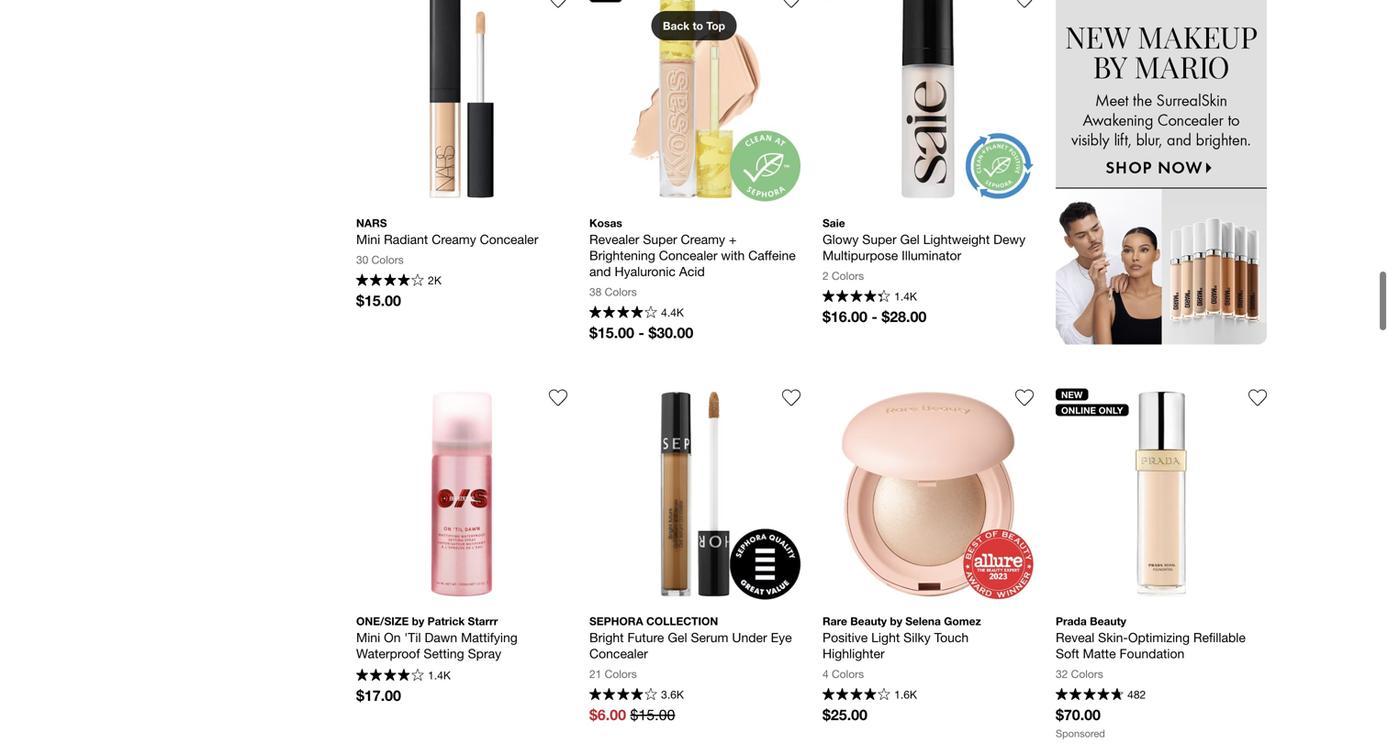Task type: vqa. For each thing, say whether or not it's contained in the screenshot.
Caffeine
yes



Task type: describe. For each thing, give the bounding box(es) containing it.
1.6k
[[895, 689, 917, 702]]

highlighter
[[823, 646, 885, 662]]

back to top
[[663, 19, 726, 32]]

back to top button
[[652, 11, 737, 40]]

38
[[590, 285, 602, 298]]

sephora collection - bright future gel serum under eye concealer image
[[590, 389, 801, 600]]

by inside the one/size by patrick starrr mini on 'til dawn mattifying waterproof setting spray
[[412, 615, 425, 628]]

1.4k reviews element for the 4.5 stars element for $16.00 - $28.00
[[895, 290, 917, 303]]

top
[[707, 19, 726, 32]]

482
[[1128, 689, 1146, 702]]

30
[[356, 253, 369, 266]]

nars - mini radiant creamy concealer image
[[356, 0, 568, 201]]

4.5 stars element for $70.00
[[1056, 689, 1124, 703]]

under
[[732, 630, 768, 646]]

prada beauty reveal skin-optimizing refillable soft matte foundation 32 colors
[[1056, 615, 1250, 681]]

1.4k for the 4.5 stars element for $16.00 - $28.00
[[895, 290, 917, 303]]

$15.00 inside $6.00 $15.00
[[631, 707, 675, 724]]

kosas - revealer super creamy + brightening concealer with caffeine and hyaluronic acid image
[[590, 0, 801, 201]]

4 stars element for $15.00 - $30.00
[[590, 306, 657, 321]]

waterproof
[[356, 646, 420, 662]]

saie
[[823, 217, 846, 229]]

$70.00 sponsored
[[1056, 707, 1106, 740]]

collection
[[647, 615, 718, 628]]

'til
[[405, 630, 421, 646]]

soft
[[1056, 646, 1080, 662]]

concealer inside sephora collection bright future gel serum under eye concealer 21 colors
[[590, 646, 648, 662]]

new
[[1062, 389, 1083, 400]]

$15.00 for $15.00
[[356, 292, 401, 309]]

$6.00 $15.00
[[590, 707, 675, 724]]

4 stars element for $15.00
[[356, 274, 424, 289]]

bright
[[590, 630, 624, 646]]

patrick
[[428, 615, 465, 628]]

1.4k for the 4 stars element on top of $17.00
[[428, 670, 451, 682]]

light
[[872, 630, 900, 646]]

foundation
[[1120, 646, 1185, 662]]

$17.00
[[356, 687, 401, 705]]

saie glowy super gel lightweight dewy multipurpose illuminator 2 colors
[[823, 217, 1030, 282]]

4.5 stars element for $16.00 - $28.00
[[823, 290, 891, 305]]

hyaluronic
[[615, 264, 676, 279]]

acid
[[679, 264, 705, 279]]

dewy
[[994, 232, 1026, 247]]

$25.00
[[823, 707, 868, 724]]

super for multipurpose
[[863, 232, 897, 247]]

gomez
[[944, 615, 982, 628]]

beauty for reveal
[[1090, 615, 1127, 628]]

4.4k reviews element
[[661, 306, 684, 319]]

selena
[[906, 615, 941, 628]]

gel inside saie glowy super gel lightweight dewy multipurpose illuminator 2 colors
[[901, 232, 920, 247]]

back
[[663, 19, 690, 32]]

$16.00
[[823, 308, 868, 325]]

sephora collection bright future gel serum under eye concealer 21 colors
[[590, 615, 796, 681]]

1.4k reviews element for the 4 stars element on top of $17.00
[[428, 670, 451, 682]]

+
[[729, 232, 737, 247]]

4 stars element up $6.00 $15.00
[[590, 689, 657, 703]]

eye
[[771, 630, 792, 646]]

sign in to love nars - mini radiant creamy concealer image
[[549, 0, 568, 9]]

mini inside nars mini radiant creamy concealer 30 colors
[[356, 232, 380, 247]]

mini inside the one/size by patrick starrr mini on 'til dawn mattifying waterproof setting spray
[[356, 630, 380, 646]]

illuminator
[[902, 248, 962, 263]]

optimizing
[[1129, 630, 1190, 646]]

rare beauty by selena gomez positive light silky touch highlighter 4 colors
[[823, 615, 982, 681]]

dawn
[[425, 630, 458, 646]]

nars mini radiant creamy concealer 30 colors
[[356, 217, 539, 266]]

2
[[823, 269, 829, 282]]

positive
[[823, 630, 868, 646]]

spray
[[468, 646, 502, 662]]

creamy for +
[[681, 232, 726, 247]]

1.6k reviews element
[[895, 689, 917, 702]]

refillable
[[1194, 630, 1246, 646]]

creamy for concealer
[[432, 232, 476, 247]]

$15.00 for $15.00 - $30.00
[[590, 324, 635, 341]]

482 reviews element
[[1128, 689, 1146, 702]]

new makeup by mario | meet the surrealskin awakening concealer to visibly lift, blur. and brighten | shop now> image
[[1056, 0, 1268, 345]]



Task type: locate. For each thing, give the bounding box(es) containing it.
and
[[590, 264, 611, 279]]

$30.00
[[649, 324, 694, 341]]

4.5 stars element up $70.00
[[1056, 689, 1124, 703]]

by inside the rare beauty by selena gomez positive light silky touch highlighter 4 colors
[[890, 615, 903, 628]]

4 stars element for $25.00
[[823, 689, 891, 703]]

matte
[[1083, 646, 1117, 662]]

nars
[[356, 217, 387, 229]]

3.6k
[[661, 689, 684, 702]]

1 vertical spatial concealer
[[659, 248, 718, 263]]

1.4k down setting
[[428, 670, 451, 682]]

colors inside sephora collection bright future gel serum under eye concealer 21 colors
[[605, 668, 637, 681]]

2 super from the left
[[863, 232, 897, 247]]

super for concealer
[[643, 232, 678, 247]]

2 vertical spatial concealer
[[590, 646, 648, 662]]

0 vertical spatial 1.4k
[[895, 290, 917, 303]]

0 vertical spatial 4.5 stars element
[[823, 290, 891, 305]]

$70.00
[[1056, 707, 1101, 724]]

0 vertical spatial gel
[[901, 232, 920, 247]]

serum
[[691, 630, 729, 646]]

brightening
[[590, 248, 656, 263]]

one/size by patrick starrr mini on 'til dawn mattifying waterproof setting spray
[[356, 615, 521, 662]]

colors right the 30 on the top
[[372, 253, 404, 266]]

sponsored
[[1056, 728, 1106, 740]]

touch
[[935, 630, 969, 646]]

1 horizontal spatial creamy
[[681, 232, 726, 247]]

mini down one/size
[[356, 630, 380, 646]]

by up light
[[890, 615, 903, 628]]

0 horizontal spatial creamy
[[432, 232, 476, 247]]

sign in to love rare beauty by selena gomez - positive light silky touch highlighter image
[[1016, 389, 1034, 407]]

creamy
[[432, 232, 476, 247], [681, 232, 726, 247]]

1 by from the left
[[412, 615, 425, 628]]

4 stars element up "$15.00 - $30.00"
[[590, 306, 657, 321]]

one/size by patrick starrr - mini on 'til dawn mattifying waterproof setting spray image
[[356, 389, 568, 600]]

$15.00 - $30.00
[[590, 324, 694, 341]]

0 horizontal spatial super
[[643, 232, 678, 247]]

lightweight
[[924, 232, 990, 247]]

kosas
[[590, 217, 623, 229]]

colors inside the rare beauty by selena gomez positive light silky touch highlighter 4 colors
[[832, 668, 864, 681]]

0 horizontal spatial beauty
[[851, 615, 887, 628]]

1 super from the left
[[643, 232, 678, 247]]

new online only
[[1062, 389, 1124, 416]]

1 vertical spatial 4.5 stars element
[[1056, 689, 1124, 703]]

$15.00 down 3.6k reviews element
[[631, 707, 675, 724]]

super inside kosas revealer super creamy + brightening concealer with caffeine and hyaluronic acid 38 colors
[[643, 232, 678, 247]]

concealer inside kosas revealer super creamy + brightening concealer with caffeine and hyaluronic acid 38 colors
[[659, 248, 718, 263]]

reveal
[[1056, 630, 1095, 646]]

1 horizontal spatial super
[[863, 232, 897, 247]]

colors right '2'
[[832, 269, 864, 282]]

$15.00
[[356, 292, 401, 309], [590, 324, 635, 341], [631, 707, 675, 724]]

1 horizontal spatial beauty
[[1090, 615, 1127, 628]]

beauty
[[851, 615, 887, 628], [1090, 615, 1127, 628]]

1 mini from the top
[[356, 232, 380, 247]]

concealer inside nars mini radiant creamy concealer 30 colors
[[480, 232, 539, 247]]

0 horizontal spatial gel
[[668, 630, 688, 646]]

$6.00
[[590, 707, 626, 724]]

sign in to love one/size by patrick starrr - mini on 'til dawn mattifying waterproof setting spray image
[[549, 389, 568, 407]]

4 stars element up $25.00
[[823, 689, 891, 703]]

2 beauty from the left
[[1090, 615, 1127, 628]]

beauty inside prada beauty reveal skin-optimizing refillable soft matte foundation 32 colors
[[1090, 615, 1127, 628]]

1 vertical spatial 1.4k reviews element
[[428, 670, 451, 682]]

colors down matte at the bottom right of page
[[1072, 668, 1104, 681]]

4 stars element up $17.00
[[356, 669, 424, 684]]

1 horizontal spatial 1.4k reviews element
[[895, 290, 917, 303]]

concealer
[[480, 232, 539, 247], [659, 248, 718, 263], [590, 646, 648, 662]]

super
[[643, 232, 678, 247], [863, 232, 897, 247]]

1 vertical spatial mini
[[356, 630, 380, 646]]

2 mini from the top
[[356, 630, 380, 646]]

3.6k reviews element
[[661, 689, 684, 702]]

1 horizontal spatial gel
[[901, 232, 920, 247]]

0 vertical spatial $15.00
[[356, 292, 401, 309]]

21
[[590, 668, 602, 681]]

on
[[384, 630, 401, 646]]

super up multipurpose
[[863, 232, 897, 247]]

only
[[1099, 405, 1124, 416]]

sign in to love saie - glowy super gel lightweight dewy multipurpose illuminator image
[[1016, 0, 1034, 9]]

0 horizontal spatial concealer
[[480, 232, 539, 247]]

skin-
[[1099, 630, 1129, 646]]

1 horizontal spatial 1.4k
[[895, 290, 917, 303]]

colors inside prada beauty reveal skin-optimizing refillable soft matte foundation 32 colors
[[1072, 668, 1104, 681]]

- left '$30.00'
[[639, 324, 645, 341]]

colors inside nars mini radiant creamy concealer 30 colors
[[372, 253, 404, 266]]

1 horizontal spatial 4.5 stars element
[[1056, 689, 1124, 703]]

radiant
[[384, 232, 428, 247]]

1 horizontal spatial concealer
[[590, 646, 648, 662]]

- for $15.00
[[639, 324, 645, 341]]

future
[[628, 630, 664, 646]]

1 horizontal spatial by
[[890, 615, 903, 628]]

colors right 38
[[605, 285, 637, 298]]

sign in to love sephora collection - bright future gel serum under eye concealer image
[[783, 389, 801, 407]]

prada
[[1056, 615, 1087, 628]]

1 beauty from the left
[[851, 615, 887, 628]]

creamy inside nars mini radiant creamy concealer 30 colors
[[432, 232, 476, 247]]

$15.00 down 38
[[590, 324, 635, 341]]

4.4k
[[661, 306, 684, 319]]

online
[[1062, 405, 1097, 416]]

4.5 stars element
[[823, 290, 891, 305], [1056, 689, 1124, 703]]

super inside saie glowy super gel lightweight dewy multipurpose illuminator 2 colors
[[863, 232, 897, 247]]

gel
[[901, 232, 920, 247], [668, 630, 688, 646]]

1 vertical spatial $15.00
[[590, 324, 635, 341]]

beauty for by
[[851, 615, 887, 628]]

setting
[[424, 646, 465, 662]]

colors right 21 in the bottom left of the page
[[605, 668, 637, 681]]

silky
[[904, 630, 931, 646]]

mini
[[356, 232, 380, 247], [356, 630, 380, 646]]

gel down collection
[[668, 630, 688, 646]]

4 stars element
[[356, 274, 424, 289], [590, 306, 657, 321], [356, 669, 424, 684], [590, 689, 657, 703], [823, 689, 891, 703]]

beauty up light
[[851, 615, 887, 628]]

with
[[721, 248, 745, 263]]

$16.00 - $28.00
[[823, 308, 927, 325]]

0 vertical spatial 1.4k reviews element
[[895, 290, 917, 303]]

sephora
[[590, 615, 644, 628]]

1 vertical spatial gel
[[668, 630, 688, 646]]

revealer
[[590, 232, 640, 247]]

0 horizontal spatial 4.5 stars element
[[823, 290, 891, 305]]

saie - glowy super gel lightweight dewy multipurpose illuminator image
[[823, 0, 1034, 201]]

2k
[[428, 274, 442, 287]]

sign in to love prada beauty - reveal skin-optimizing refillable soft matte foundation image
[[1249, 389, 1268, 407]]

mattifying
[[461, 630, 518, 646]]

1 vertical spatial 1.4k
[[428, 670, 451, 682]]

$28.00
[[882, 308, 927, 325]]

beauty inside the rare beauty by selena gomez positive light silky touch highlighter 4 colors
[[851, 615, 887, 628]]

1.4k reviews element
[[895, 290, 917, 303], [428, 670, 451, 682]]

0 horizontal spatial 1.4k
[[428, 670, 451, 682]]

caffeine
[[749, 248, 796, 263]]

sign in to love kosas - revealer super creamy + brightening concealer with caffeine and hyaluronic acid image
[[783, 0, 801, 9]]

creamy up 2k
[[432, 232, 476, 247]]

2 vertical spatial $15.00
[[631, 707, 675, 724]]

2 horizontal spatial concealer
[[659, 248, 718, 263]]

0 horizontal spatial 1.4k reviews element
[[428, 670, 451, 682]]

1 creamy from the left
[[432, 232, 476, 247]]

rare
[[823, 615, 848, 628]]

colors inside saie glowy super gel lightweight dewy multipurpose illuminator 2 colors
[[832, 269, 864, 282]]

one/size
[[356, 615, 409, 628]]

$15.00 down the 30 on the top
[[356, 292, 401, 309]]

1.4k
[[895, 290, 917, 303], [428, 670, 451, 682]]

colors
[[372, 253, 404, 266], [832, 269, 864, 282], [605, 285, 637, 298], [605, 668, 637, 681], [832, 668, 864, 681], [1072, 668, 1104, 681]]

1.4k reviews element up $28.00
[[895, 290, 917, 303]]

0 vertical spatial concealer
[[480, 232, 539, 247]]

creamy left +
[[681, 232, 726, 247]]

starrr
[[468, 615, 498, 628]]

0 horizontal spatial -
[[639, 324, 645, 341]]

1 horizontal spatial -
[[872, 308, 878, 325]]

gel up the 'illuminator' at the right
[[901, 232, 920, 247]]

colors down highlighter at right
[[832, 668, 864, 681]]

32
[[1056, 668, 1069, 681]]

super up hyaluronic
[[643, 232, 678, 247]]

4 stars element down the 30 on the top
[[356, 274, 424, 289]]

2 creamy from the left
[[681, 232, 726, 247]]

beauty up skin-
[[1090, 615, 1127, 628]]

multipurpose
[[823, 248, 898, 263]]

mini down nars
[[356, 232, 380, 247]]

2k reviews element
[[428, 274, 442, 287]]

gel inside sephora collection bright future gel serum under eye concealer 21 colors
[[668, 630, 688, 646]]

- right $16.00
[[872, 308, 878, 325]]

creamy inside kosas revealer super creamy + brightening concealer with caffeine and hyaluronic acid 38 colors
[[681, 232, 726, 247]]

kosas revealer super creamy + brightening concealer with caffeine and hyaluronic acid 38 colors
[[590, 217, 800, 298]]

by up 'til on the bottom
[[412, 615, 425, 628]]

4
[[823, 668, 829, 681]]

rare beauty by selena gomez - positive light silky touch highlighter image
[[823, 389, 1034, 600]]

by
[[412, 615, 425, 628], [890, 615, 903, 628]]

4.5 stars element up $16.00
[[823, 290, 891, 305]]

0 horizontal spatial by
[[412, 615, 425, 628]]

1.4k up $28.00
[[895, 290, 917, 303]]

prada beauty - reveal skin-optimizing refillable soft matte foundation image
[[1056, 389, 1268, 600]]

2 by from the left
[[890, 615, 903, 628]]

glowy
[[823, 232, 859, 247]]

to
[[693, 19, 704, 32]]

0 vertical spatial mini
[[356, 232, 380, 247]]

- for $16.00
[[872, 308, 878, 325]]

1.4k reviews element down setting
[[428, 670, 451, 682]]

colors inside kosas revealer super creamy + brightening concealer with caffeine and hyaluronic acid 38 colors
[[605, 285, 637, 298]]

-
[[872, 308, 878, 325], [639, 324, 645, 341]]



